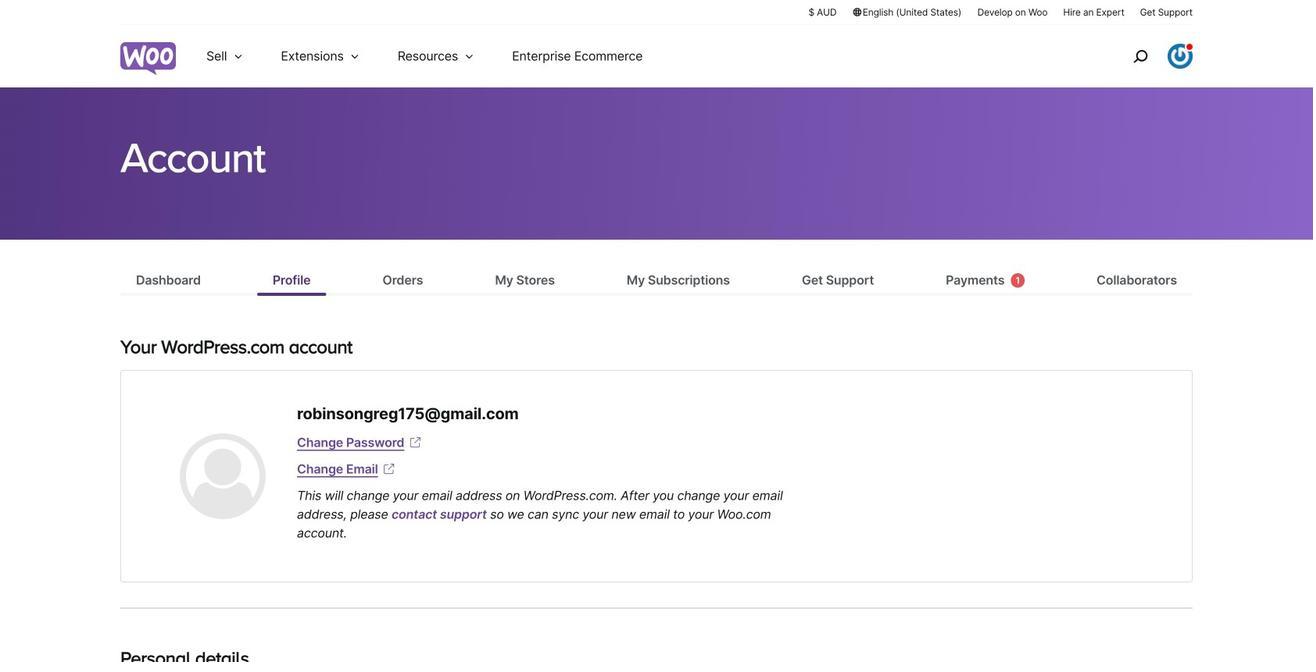 Task type: locate. For each thing, give the bounding box(es) containing it.
external link image
[[381, 462, 397, 478]]

service navigation menu element
[[1100, 31, 1193, 82]]



Task type: vqa. For each thing, say whether or not it's contained in the screenshot.
footer
no



Task type: describe. For each thing, give the bounding box(es) containing it.
open account menu image
[[1168, 44, 1193, 69]]

gravatar image image
[[180, 434, 266, 520]]

search image
[[1128, 44, 1153, 69]]

external link image
[[408, 435, 423, 451]]



